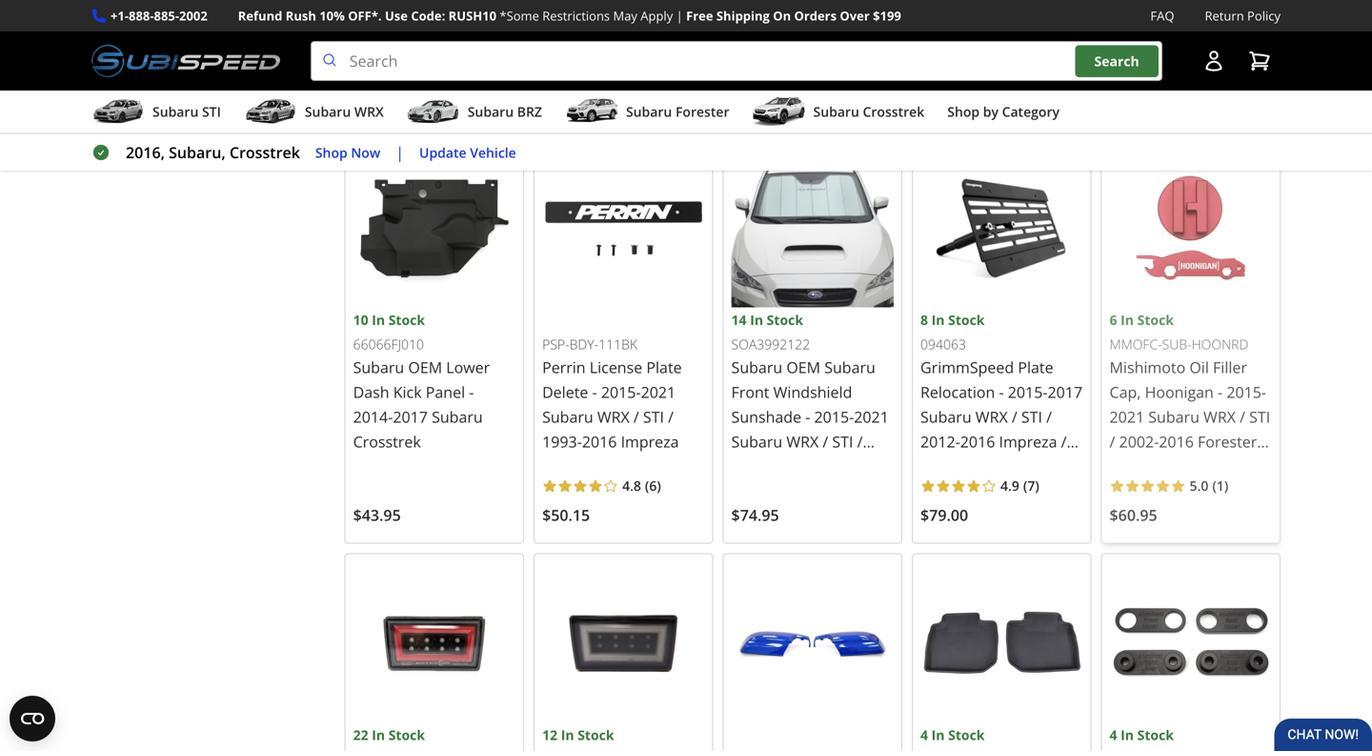 Task type: describe. For each thing, give the bounding box(es) containing it.
2015- inside 6 in stock mmofc-sub-hoonrd mishimoto oil filler cap, hoonigan - 2015- 2021 subaru wrx / sti / 2002-2016 forester / impreza / 2016 crosstrek / 2013-2016 scion fr-s / subaru brz
[[1227, 382, 1267, 403]]

over
[[840, 7, 870, 24]]

delete
[[542, 382, 589, 403]]

psp-
[[542, 335, 570, 353]]

hoonigan
[[1145, 382, 1214, 403]]

perrin license plate delete - 2015-2021 subaru wrx / sti / 1993-2016 impreza image
[[542, 147, 705, 310]]

bdy-
[[570, 335, 599, 353]]

1 $49.00 link from the left
[[534, 0, 714, 129]]

4.0 ( 1
[[1190, 62, 1225, 80]]

+1-
[[111, 7, 129, 24]]

orders
[[795, 7, 837, 24]]

stock inside 6 in stock mmofc-sub-hoonrd mishimoto oil filler cap, hoonigan - 2015- 2021 subaru wrx / sti / 2002-2016 forester / impreza / 2016 crosstrek / 2013-2016 scion fr-s / subaru brz
[[1138, 311, 1174, 329]]

crosstrek inside 6 in stock mmofc-sub-hoonrd mishimoto oil filler cap, hoonigan - 2015- 2021 subaru wrx / sti / 2002-2016 forester / impreza / 2016 crosstrek / 2013-2016 scion fr-s / subaru brz
[[1110, 481, 1178, 502]]

subaru up windshield
[[825, 357, 876, 378]]

0 horizontal spatial 6
[[650, 477, 657, 495]]

impreza for 2017
[[1000, 432, 1058, 452]]

14
[[732, 311, 747, 329]]

apply
[[641, 7, 673, 24]]

shop for shop now
[[315, 143, 348, 161]]

search
[[1095, 52, 1140, 70]]

subaru down 66066fj010
[[353, 357, 404, 378]]

oem for lower
[[408, 357, 442, 378]]

kick
[[393, 382, 422, 403]]

094063
[[921, 335, 967, 353]]

subaru up shop now
[[305, 103, 351, 121]]

10%
[[320, 7, 345, 24]]

$69.00
[[1110, 90, 1158, 110]]

crosstrek inside 'dropdown button'
[[863, 103, 925, 121]]

in inside 14 in stock soa3992122 subaru oem subaru front windshield sunshade - 2015-2021 subaru wrx / sti / 2013-2021 crosstrek
[[750, 311, 764, 329]]

2016 up 5.0
[[1159, 432, 1194, 452]]

66066fj010
[[353, 335, 424, 353]]

impreza for 2021
[[621, 432, 679, 452]]

2013- inside 14 in stock soa3992122 subaru oem subaru front windshield sunshade - 2015-2021 subaru wrx / sti / 2013-2021 crosstrek
[[732, 456, 772, 477]]

search button
[[1076, 45, 1159, 77]]

- inside 6 in stock mmofc-sub-hoonrd mishimoto oil filler cap, hoonigan - 2015- 2021 subaru wrx / sti / 2002-2016 forester / impreza / 2016 crosstrek / 2013-2016 scion fr-s / subaru brz
[[1218, 382, 1223, 403]]

) for grimmspeed plate relocation - 2015-2017 subaru wrx / sti / 2012-2016 impreza / 2016 crosstrek
[[1036, 477, 1040, 495]]

subaru crosstrek
[[814, 103, 925, 121]]

( for $50.15
[[645, 477, 650, 495]]

subaru inside 8 in stock 094063 grimmspeed plate relocation - 2015-2017 subaru wrx / sti / 2012-2016 impreza / 2016 crosstrek
[[921, 407, 972, 427]]

2012-
[[921, 432, 961, 452]]

( for $60.95
[[1213, 477, 1217, 495]]

2016 down relocation
[[961, 432, 996, 452]]

5.0 ( 1 )
[[1190, 477, 1229, 495]]

crosstrek inside 10 in stock 66066fj010 subaru oem lower dash kick panel - 2014-2017 subaru crosstrek
[[353, 432, 421, 452]]

a subaru crosstrek thumbnail image image
[[753, 97, 806, 126]]

subaru forester
[[626, 103, 730, 121]]

2002
[[179, 7, 208, 24]]

0 horizontal spatial |
[[396, 142, 404, 163]]

windshield
[[774, 382, 853, 403]]

hoonrd
[[1192, 335, 1249, 353]]

update vehicle
[[420, 143, 516, 161]]

+1-888-885-2002 link
[[111, 6, 208, 26]]

now
[[351, 143, 381, 161]]

wrx inside 6 in stock mmofc-sub-hoonrd mishimoto oil filler cap, hoonigan - 2015- 2021 subaru wrx / sti / 2002-2016 forester / impreza / 2016 crosstrek / 2013-2016 scion fr-s / subaru brz
[[1204, 407, 1236, 427]]

4.9 ( 7 )
[[1001, 477, 1040, 495]]

4 in stock for 3d maxpider rear row heavy duty all weather floor mats - 2015-2021 subaru wrx / sti / 2013-2017 crosstrek image
[[921, 726, 985, 744]]

dash
[[353, 382, 389, 403]]

code:
[[411, 7, 445, 24]]

relocation
[[921, 382, 996, 403]]

plate for 2021
[[647, 357, 682, 378]]

vehicle
[[470, 143, 516, 161]]

$139.00
[[353, 90, 410, 110]]

2015- inside 8 in stock 094063 grimmspeed plate relocation - 2015-2017 subaru wrx / sti / 2012-2016 impreza / 2016 crosstrek
[[1008, 382, 1048, 403]]

1 for $69.00
[[1217, 62, 1225, 80]]

885-
[[154, 7, 179, 24]]

search input field
[[311, 41, 1163, 81]]

update
[[420, 143, 467, 161]]

in inside 8 in stock 094063 grimmspeed plate relocation - 2015-2017 subaru wrx / sti / 2012-2016 impreza / 2016 crosstrek
[[932, 311, 945, 329]]

refund
[[238, 7, 283, 24]]

- inside 14 in stock soa3992122 subaru oem subaru front windshield sunshade - 2015-2021 subaru wrx / sti / 2013-2021 crosstrek
[[806, 407, 811, 427]]

brz inside dropdown button
[[517, 103, 542, 121]]

$60.95
[[1110, 505, 1158, 525]]

+1-888-885-2002
[[111, 7, 208, 24]]

subaru inside dropdown button
[[468, 103, 514, 121]]

sub-
[[1163, 335, 1192, 353]]

$79.00
[[921, 505, 969, 525]]

4.8
[[623, 477, 641, 495]]

5.0
[[1190, 477, 1209, 495]]

a subaru wrx thumbnail image image
[[244, 97, 297, 126]]

$139.00 link
[[345, 0, 524, 129]]

2016, subaru, crosstrek
[[126, 142, 300, 163]]

subaru crosstrek button
[[753, 94, 925, 133]]

olm paint matched lower mirror covers (wr blue pearl) - 2015-2021 subaru wrx / sti / 2015-2017 crosstrek / 2015-2016 impreza image
[[732, 562, 894, 724]]

4.9
[[1001, 477, 1020, 495]]

perrin
[[542, 357, 586, 378]]

category
[[1002, 103, 1060, 121]]

- inside 10 in stock 66066fj010 subaru oem lower dash kick panel - 2014-2017 subaru crosstrek
[[469, 382, 474, 403]]

soa3992122
[[732, 335, 811, 353]]

111bk
[[599, 335, 638, 353]]

scion
[[1110, 506, 1148, 526]]

4 in stock for aluminati solid transmission cross member bushings - 2015-2021 subaru wrx / sti / 2016-2017 crosstrek / 2005-2018 forester / 2008-2020 impreza image
[[1110, 726, 1174, 744]]

refund rush 10% off*. use code: rush10 *some restrictions may apply | free shipping on orders over $199
[[238, 7, 902, 24]]

wrx inside 14 in stock soa3992122 subaru oem subaru front windshield sunshade - 2015-2021 subaru wrx / sti / 2013-2021 crosstrek
[[787, 432, 819, 452]]

restrictions
[[543, 7, 610, 24]]

impreza inside 6 in stock mmofc-sub-hoonrd mishimoto oil filler cap, hoonigan - 2015- 2021 subaru wrx / sti / 2002-2016 forester / impreza / 2016 crosstrek / 2013-2016 scion fr-s / subaru brz
[[1110, 456, 1168, 477]]

1 for $60.95
[[1217, 477, 1225, 495]]

subaru up "front"
[[732, 357, 783, 378]]

stock inside 10 in stock 66066fj010 subaru oem lower dash kick panel - 2014-2017 subaru crosstrek
[[389, 311, 425, 329]]

2002-
[[1120, 432, 1159, 452]]

2015- inside 14 in stock soa3992122 subaru oem subaru front windshield sunshade - 2015-2021 subaru wrx / sti / 2013-2021 crosstrek
[[815, 407, 854, 427]]

wrx inside dropdown button
[[354, 103, 384, 121]]

6 inside 6 in stock mmofc-sub-hoonrd mishimoto oil filler cap, hoonigan - 2015- 2021 subaru wrx / sti / 2002-2016 forester / impreza / 2016 crosstrek / 2013-2016 scion fr-s / subaru brz
[[1110, 311, 1118, 329]]

panel
[[426, 382, 465, 403]]

fr-
[[1152, 506, 1174, 526]]

rush
[[286, 7, 316, 24]]

subaru inside psp-bdy-111bk perrin license plate delete - 2015-2021 subaru wrx / sti / 1993-2016 impreza
[[542, 407, 594, 427]]

in inside 10 in stock 66066fj010 subaru oem lower dash kick panel - 2014-2017 subaru crosstrek
[[372, 311, 385, 329]]

1993-
[[542, 432, 582, 452]]

filler
[[1214, 357, 1248, 378]]

policy
[[1248, 7, 1281, 24]]

subaru right a subaru forester thumbnail image
[[626, 103, 672, 121]]

subaru up subaru,
[[153, 103, 199, 121]]

forester inside dropdown button
[[676, 103, 730, 121]]

psp-bdy-111bk perrin license plate delete - 2015-2021 subaru wrx / sti / 1993-2016 impreza
[[542, 335, 682, 452]]

2016 down 2012-
[[921, 456, 956, 477]]

grimmspeed plate relocation - 2015-2017 subaru wrx / sti / 2012-2016 impreza / 2016 crosstrek image
[[921, 147, 1083, 310]]



Task type: locate. For each thing, give the bounding box(es) containing it.
12 in stock
[[542, 726, 614, 744]]

olm v3 f1 rear brake light (smoked lens, gloss black base, white bar) required wire harness - 2015-2021 subaru wrx / sti / 2016-2017 crosstrek image
[[542, 562, 705, 724]]

wrx down hoonigan
[[1204, 407, 1236, 427]]

2015- inside psp-bdy-111bk perrin license plate delete - 2015-2021 subaru wrx / sti / 1993-2016 impreza
[[601, 382, 641, 403]]

1 horizontal spatial shop
[[948, 103, 980, 121]]

$49.00 down search input field
[[732, 90, 779, 110]]

lower
[[446, 357, 490, 378]]

may
[[613, 7, 638, 24]]

4 in stock
[[921, 726, 985, 744], [1110, 726, 1174, 744]]

2015- down grimmspeed
[[1008, 382, 1048, 403]]

- inside 8 in stock 094063 grimmspeed plate relocation - 2015-2017 subaru wrx / sti / 2012-2016 impreza / 2016 crosstrek
[[999, 382, 1004, 403]]

oem inside 10 in stock 66066fj010 subaru oem lower dash kick panel - 2014-2017 subaru crosstrek
[[408, 357, 442, 378]]

2021 inside psp-bdy-111bk perrin license plate delete - 2015-2021 subaru wrx / sti / 1993-2016 impreza
[[641, 382, 676, 403]]

| left free
[[676, 7, 683, 24]]

888-
[[129, 7, 154, 24]]

aluminati solid transmission cross member bushings - 2015-2021 subaru wrx / sti / 2016-2017 crosstrek / 2005-2018 forester / 2008-2020 impreza image
[[1110, 562, 1273, 724]]

a subaru brz thumbnail image image
[[407, 97, 460, 126]]

) for mishimoto oil filler cap, hoonigan - 2015- 2021 subaru wrx / sti / 2002-2016 forester / impreza / 2016 crosstrek / 2013-2016 scion fr-s / subaru brz
[[1225, 477, 1229, 495]]

sti
[[202, 103, 221, 121], [643, 407, 664, 427], [1022, 407, 1043, 427], [1250, 407, 1271, 427], [833, 432, 854, 452]]

oem inside 14 in stock soa3992122 subaru oem subaru front windshield sunshade - 2015-2021 subaru wrx / sti / 2013-2021 crosstrek
[[787, 357, 821, 378]]

( for $79.00
[[1024, 477, 1028, 495]]

0 vertical spatial 2017
[[1048, 382, 1083, 403]]

on
[[773, 7, 791, 24]]

forester down search input field
[[676, 103, 730, 121]]

plate right grimmspeed
[[1018, 357, 1054, 378]]

wrx inside psp-bdy-111bk perrin license plate delete - 2015-2021 subaru wrx / sti / 1993-2016 impreza
[[598, 407, 630, 427]]

olm v3 f1 rear brake light (clear lens, gloss black base, red bar) required wire harness - 2015-2021 subaru wrx / sti / 2016-2017 crosstrek image
[[353, 562, 516, 724]]

$74.95
[[732, 505, 779, 525]]

subaru inside 'dropdown button'
[[814, 103, 860, 121]]

oem for subaru
[[787, 357, 821, 378]]

0 vertical spatial |
[[676, 7, 683, 24]]

6
[[1110, 311, 1118, 329], [650, 477, 657, 495]]

wrx up the now
[[354, 103, 384, 121]]

subaru oem lower dash kick panel - 2014-2017 subaru crosstrek image
[[353, 147, 516, 310]]

sti inside dropdown button
[[202, 103, 221, 121]]

subaru sti button
[[92, 94, 221, 133]]

2016 inside psp-bdy-111bk perrin license plate delete - 2015-2021 subaru wrx / sti / 1993-2016 impreza
[[582, 432, 617, 452]]

2 horizontal spatial )
[[1225, 477, 1229, 495]]

2 4 from the left
[[1110, 726, 1118, 744]]

2 1 from the top
[[1217, 477, 1225, 495]]

2 oem from the left
[[787, 357, 821, 378]]

- down lower on the left
[[469, 382, 474, 403]]

crosstrek inside 8 in stock 094063 grimmspeed plate relocation - 2015-2017 subaru wrx / sti / 2012-2016 impreza / 2016 crosstrek
[[960, 456, 1028, 477]]

2 $49.00 from the left
[[732, 90, 779, 110]]

shop now link
[[315, 142, 381, 163]]

in
[[372, 311, 385, 329], [750, 311, 764, 329], [932, 311, 945, 329], [1121, 311, 1134, 329], [372, 726, 385, 744], [561, 726, 574, 744], [932, 726, 945, 744], [1121, 726, 1134, 744]]

stock inside 14 in stock soa3992122 subaru oem subaru front windshield sunshade - 2015-2021 subaru wrx / sti / 2013-2021 crosstrek
[[767, 311, 804, 329]]

a subaru sti thumbnail image image
[[92, 97, 145, 126]]

mmofc-
[[1110, 335, 1163, 353]]

plate inside 8 in stock 094063 grimmspeed plate relocation - 2015-2017 subaru wrx / sti / 2012-2016 impreza / 2016 crosstrek
[[1018, 357, 1054, 378]]

( right 4.9
[[1024, 477, 1028, 495]]

1 horizontal spatial oem
[[787, 357, 821, 378]]

stock inside 8 in stock 094063 grimmspeed plate relocation - 2015-2017 subaru wrx / sti / 2012-2016 impreza / 2016 crosstrek
[[949, 311, 985, 329]]

1 horizontal spatial plate
[[1018, 357, 1054, 378]]

oem up kick
[[408, 357, 442, 378]]

$49.00 right subaru brz
[[542, 90, 590, 110]]

( right 5.0
[[1213, 477, 1217, 495]]

/
[[634, 407, 639, 427], [668, 407, 674, 427], [1012, 407, 1018, 427], [1047, 407, 1052, 427], [1240, 407, 1246, 427], [823, 432, 829, 452], [858, 432, 863, 452], [1062, 432, 1067, 452], [1110, 432, 1116, 452], [1262, 432, 1267, 452], [1172, 456, 1178, 477], [1182, 481, 1187, 502], [1187, 506, 1192, 526]]

) for perrin license plate delete - 2015-2021 subaru wrx / sti / 1993-2016 impreza
[[657, 477, 661, 495]]

6 up mmofc-
[[1110, 311, 1118, 329]]

brz down scion
[[1110, 531, 1138, 551]]

0 horizontal spatial $49.00
[[542, 90, 590, 110]]

( right 4.0
[[1213, 62, 1217, 80]]

shop
[[948, 103, 980, 121], [315, 143, 348, 161]]

1 plate from the left
[[647, 357, 682, 378]]

$50.15
[[542, 505, 590, 525]]

( right 4.8
[[645, 477, 650, 495]]

0 horizontal spatial 2013-
[[732, 456, 772, 477]]

sti inside 14 in stock soa3992122 subaru oem subaru front windshield sunshade - 2015-2021 subaru wrx / sti / 2013-2021 crosstrek
[[833, 432, 854, 452]]

crosstrek inside 14 in stock soa3992122 subaru oem subaru front windshield sunshade - 2015-2021 subaru wrx / sti / 2013-2021 crosstrek
[[810, 456, 878, 477]]

shop now
[[315, 143, 381, 161]]

10
[[353, 311, 369, 329]]

0 vertical spatial shop
[[948, 103, 980, 121]]

$49.00 link
[[534, 0, 714, 129], [723, 0, 903, 129]]

faq link
[[1151, 6, 1175, 26]]

shop by category button
[[948, 94, 1060, 133]]

*some
[[500, 7, 539, 24]]

) right 5.0
[[1225, 477, 1229, 495]]

1 horizontal spatial $49.00 link
[[723, 0, 903, 129]]

forester up 5.0 ( 1 )
[[1198, 432, 1258, 452]]

impreza up 4.8 ( 6 )
[[621, 432, 679, 452]]

4.8 ( 6 )
[[623, 477, 661, 495]]

by
[[984, 103, 999, 121]]

sunshade
[[732, 407, 802, 427]]

8
[[921, 311, 929, 329]]

subaru down panel
[[432, 407, 483, 427]]

6 right 4.8
[[650, 477, 657, 495]]

- down grimmspeed
[[999, 382, 1004, 403]]

0 horizontal spatial plate
[[647, 357, 682, 378]]

subaru right the a subaru crosstrek thumbnail image
[[814, 103, 860, 121]]

2017 inside 8 in stock 094063 grimmspeed plate relocation - 2015-2017 subaru wrx / sti / 2012-2016 impreza / 2016 crosstrek
[[1048, 382, 1083, 403]]

1 horizontal spatial )
[[1036, 477, 1040, 495]]

| right the now
[[396, 142, 404, 163]]

2 $49.00 link from the left
[[723, 0, 903, 129]]

shop inside "dropdown button"
[[948, 103, 980, 121]]

0 horizontal spatial impreza
[[621, 432, 679, 452]]

- inside psp-bdy-111bk perrin license plate delete - 2015-2021 subaru wrx / sti / 1993-2016 impreza
[[593, 382, 597, 403]]

3d maxpider rear row heavy duty all weather floor mats - 2015-2021 subaru wrx / sti / 2013-2017 crosstrek image
[[921, 562, 1083, 724]]

in inside 6 in stock mmofc-sub-hoonrd mishimoto oil filler cap, hoonigan - 2015- 2021 subaru wrx / sti / 2002-2016 forester / impreza / 2016 crosstrek / 2013-2016 scion fr-s / subaru brz
[[1121, 311, 1134, 329]]

subispeed logo image
[[92, 41, 280, 81]]

( for $69.00
[[1213, 62, 1217, 80]]

sti inside 8 in stock 094063 grimmspeed plate relocation - 2015-2017 subaru wrx / sti / 2012-2016 impreza / 2016 crosstrek
[[1022, 407, 1043, 427]]

subaru oem subaru front windshield sunshade - 2015-2021 subaru wrx / sti / 2013-2021 crosstrek image
[[732, 147, 894, 310]]

0 horizontal spatial $49.00 link
[[534, 0, 714, 129]]

shop left the now
[[315, 143, 348, 161]]

wrx down sunshade
[[787, 432, 819, 452]]

0 vertical spatial 6
[[1110, 311, 1118, 329]]

plate right license
[[647, 357, 682, 378]]

) right 4.9
[[1036, 477, 1040, 495]]

subaru up 2012-
[[921, 407, 972, 427]]

2015- down filler on the right
[[1227, 382, 1267, 403]]

subaru down sunshade
[[732, 432, 783, 452]]

2014-
[[353, 407, 393, 427]]

1 vertical spatial 2017
[[393, 407, 428, 427]]

subaru brz
[[468, 103, 542, 121]]

2017 left cap, at the bottom
[[1048, 382, 1083, 403]]

1 horizontal spatial |
[[676, 7, 683, 24]]

1 horizontal spatial 4
[[1110, 726, 1118, 744]]

1 horizontal spatial impreza
[[1000, 432, 1058, 452]]

2 horizontal spatial impreza
[[1110, 456, 1168, 477]]

free
[[686, 7, 714, 24]]

shop for shop by category
[[948, 103, 980, 121]]

2 plate from the left
[[1018, 357, 1054, 378]]

a subaru forester thumbnail image image
[[565, 97, 619, 126]]

forester inside 6 in stock mmofc-sub-hoonrd mishimoto oil filler cap, hoonigan - 2015- 2021 subaru wrx / sti / 2002-2016 forester / impreza / 2016 crosstrek / 2013-2016 scion fr-s / subaru brz
[[1198, 432, 1258, 452]]

subaru brz button
[[407, 94, 542, 133]]

2013- inside 6 in stock mmofc-sub-hoonrd mishimoto oil filler cap, hoonigan - 2015- 2021 subaru wrx / sti / 2002-2016 forester / impreza / 2016 crosstrek / 2013-2016 scion fr-s / subaru brz
[[1191, 481, 1231, 502]]

1 oem from the left
[[408, 357, 442, 378]]

) right 4.8
[[657, 477, 661, 495]]

1 1 from the top
[[1217, 62, 1225, 80]]

subaru down 5.0 ( 1 )
[[1196, 506, 1247, 526]]

impreza up 7
[[1000, 432, 1058, 452]]

2016,
[[126, 142, 165, 163]]

update vehicle button
[[420, 142, 516, 163]]

1 horizontal spatial 4 in stock
[[1110, 726, 1174, 744]]

22
[[353, 726, 369, 744]]

shop left by
[[948, 103, 980, 121]]

$55.00
[[921, 90, 969, 110]]

4 for aluminati solid transmission cross member bushings - 2015-2021 subaru wrx / sti / 2016-2017 crosstrek / 2005-2018 forester / 2008-2020 impreza image
[[1110, 726, 1118, 744]]

2017 down kick
[[393, 407, 428, 427]]

6 in stock mmofc-sub-hoonrd mishimoto oil filler cap, hoonigan - 2015- 2021 subaru wrx / sti / 2002-2016 forester / impreza / 2016 crosstrek / 2013-2016 scion fr-s / subaru brz
[[1110, 311, 1271, 551]]

- right delete
[[593, 382, 597, 403]]

0 horizontal spatial )
[[657, 477, 661, 495]]

2016 up s
[[1182, 456, 1217, 477]]

2 ) from the left
[[1036, 477, 1040, 495]]

1 right 5.0
[[1217, 477, 1225, 495]]

2 4 in stock from the left
[[1110, 726, 1174, 744]]

2017
[[1048, 382, 1083, 403], [393, 407, 428, 427]]

1 4 from the left
[[921, 726, 929, 744]]

)
[[657, 477, 661, 495], [1036, 477, 1040, 495], [1225, 477, 1229, 495]]

oem
[[408, 357, 442, 378], [787, 357, 821, 378]]

subaru down delete
[[542, 407, 594, 427]]

wrx inside 8 in stock 094063 grimmspeed plate relocation - 2015-2017 subaru wrx / sti / 2012-2016 impreza / 2016 crosstrek
[[976, 407, 1008, 427]]

1 horizontal spatial brz
[[1110, 531, 1138, 551]]

2016 right 5.0 ( 1 )
[[1231, 481, 1266, 502]]

shipping
[[717, 7, 770, 24]]

plate
[[647, 357, 682, 378], [1018, 357, 1054, 378]]

0 vertical spatial brz
[[517, 103, 542, 121]]

2015- down license
[[601, 382, 641, 403]]

1 $49.00 from the left
[[542, 90, 590, 110]]

crosstrek
[[863, 103, 925, 121], [230, 142, 300, 163], [353, 432, 421, 452], [810, 456, 878, 477], [960, 456, 1028, 477], [1110, 481, 1178, 502]]

mishimoto
[[1110, 357, 1186, 378]]

2016
[[582, 432, 617, 452], [961, 432, 996, 452], [1159, 432, 1194, 452], [921, 456, 956, 477], [1182, 456, 1217, 477], [1231, 481, 1266, 502]]

return policy link
[[1205, 6, 1281, 26]]

sti inside 6 in stock mmofc-sub-hoonrd mishimoto oil filler cap, hoonigan - 2015- 2021 subaru wrx / sti / 2002-2016 forester / impreza / 2016 crosstrek / 2013-2016 scion fr-s / subaru brz
[[1250, 407, 1271, 427]]

1 4 in stock from the left
[[921, 726, 985, 744]]

2015- down windshield
[[815, 407, 854, 427]]

1 horizontal spatial $49.00
[[732, 90, 779, 110]]

$55.00 link
[[912, 0, 1092, 129]]

8 in stock 094063 grimmspeed plate relocation - 2015-2017 subaru wrx / sti / 2012-2016 impreza / 2016 crosstrek
[[921, 311, 1083, 477]]

impreza down 2002-
[[1110, 456, 1168, 477]]

1 horizontal spatial 6
[[1110, 311, 1118, 329]]

0 horizontal spatial 4 in stock
[[921, 726, 985, 744]]

0 horizontal spatial oem
[[408, 357, 442, 378]]

3 ) from the left
[[1225, 477, 1229, 495]]

2017 inside 10 in stock 66066fj010 subaru oem lower dash kick panel - 2014-2017 subaru crosstrek
[[393, 407, 428, 427]]

1 vertical spatial forester
[[1198, 432, 1258, 452]]

$199
[[873, 7, 902, 24]]

brz left a subaru forester thumbnail image
[[517, 103, 542, 121]]

- down windshield
[[806, 407, 811, 427]]

0 vertical spatial forester
[[676, 103, 730, 121]]

rush10
[[449, 7, 497, 24]]

use
[[385, 7, 408, 24]]

0 horizontal spatial shop
[[315, 143, 348, 161]]

oem up windshield
[[787, 357, 821, 378]]

2021 inside 6 in stock mmofc-sub-hoonrd mishimoto oil filler cap, hoonigan - 2015- 2021 subaru wrx / sti / 2002-2016 forester / impreza / 2016 crosstrek / 2013-2016 scion fr-s / subaru brz
[[1110, 407, 1145, 427]]

impreza inside psp-bdy-111bk perrin license plate delete - 2015-2021 subaru wrx / sti / 1993-2016 impreza
[[621, 432, 679, 452]]

plate inside psp-bdy-111bk perrin license plate delete - 2015-2021 subaru wrx / sti / 1993-2016 impreza
[[647, 357, 682, 378]]

0 horizontal spatial forester
[[676, 103, 730, 121]]

wrx down license
[[598, 407, 630, 427]]

10 in stock 66066fj010 subaru oem lower dash kick panel - 2014-2017 subaru crosstrek
[[353, 311, 490, 452]]

12
[[542, 726, 558, 744]]

oil
[[1190, 357, 1210, 378]]

stock
[[389, 311, 425, 329], [767, 311, 804, 329], [949, 311, 985, 329], [1138, 311, 1174, 329], [389, 726, 425, 744], [578, 726, 614, 744], [949, 726, 985, 744], [1138, 726, 1174, 744]]

impreza inside 8 in stock 094063 grimmspeed plate relocation - 2015-2017 subaru wrx / sti / 2012-2016 impreza / 2016 crosstrek
[[1000, 432, 1058, 452]]

subaru wrx button
[[244, 94, 384, 133]]

1 vertical spatial 1
[[1217, 477, 1225, 495]]

1 ) from the left
[[657, 477, 661, 495]]

- down filler on the right
[[1218, 382, 1223, 403]]

front
[[732, 382, 770, 403]]

faq
[[1151, 7, 1175, 24]]

license
[[590, 357, 643, 378]]

1 horizontal spatial forester
[[1198, 432, 1258, 452]]

mishimoto oil filler cap, hoonigan - 2015-2021 subaru wrx / sti / 2002-2016 forester / impreza / 2016 crosstrek / 2013-2016 scion fr-s / subaru brz image
[[1110, 147, 1273, 310]]

wrx down relocation
[[976, 407, 1008, 427]]

0 horizontal spatial 4
[[921, 726, 929, 744]]

subaru down hoonigan
[[1149, 407, 1200, 427]]

1 vertical spatial shop
[[315, 143, 348, 161]]

4 for 3d maxpider rear row heavy duty all weather floor mats - 2015-2021 subaru wrx / sti / 2013-2017 crosstrek image
[[921, 726, 929, 744]]

brz inside 6 in stock mmofc-sub-hoonrd mishimoto oil filler cap, hoonigan - 2015- 2021 subaru wrx / sti / 2002-2016 forester / impreza / 2016 crosstrek / 2013-2016 scion fr-s / subaru brz
[[1110, 531, 1138, 551]]

$43.95
[[353, 505, 401, 525]]

2013-
[[732, 456, 772, 477], [1191, 481, 1231, 502]]

subaru up vehicle
[[468, 103, 514, 121]]

0 horizontal spatial brz
[[517, 103, 542, 121]]

1 horizontal spatial 2013-
[[1191, 481, 1231, 502]]

open widget image
[[10, 696, 55, 742]]

0 vertical spatial 2013-
[[732, 456, 772, 477]]

1 vertical spatial |
[[396, 142, 404, 163]]

1 vertical spatial 2013-
[[1191, 481, 1231, 502]]

1 vertical spatial 6
[[650, 477, 657, 495]]

0 vertical spatial 1
[[1217, 62, 1225, 80]]

1 horizontal spatial 2017
[[1048, 382, 1083, 403]]

plate for 2017
[[1018, 357, 1054, 378]]

subaru forester button
[[565, 94, 730, 133]]

return policy
[[1205, 7, 1281, 24]]

0 horizontal spatial 2017
[[393, 407, 428, 427]]

sti inside psp-bdy-111bk perrin license plate delete - 2015-2021 subaru wrx / sti / 1993-2016 impreza
[[643, 407, 664, 427]]

(
[[1213, 62, 1217, 80], [645, 477, 650, 495], [1024, 477, 1028, 495], [1213, 477, 1217, 495]]

1 right 4.0
[[1217, 62, 1225, 80]]

s
[[1174, 506, 1183, 526]]

button image
[[1203, 50, 1226, 73]]

grimmspeed
[[921, 357, 1014, 378]]

14 in stock soa3992122 subaru oem subaru front windshield sunshade - 2015-2021 subaru wrx / sti / 2013-2021 crosstrek
[[732, 311, 889, 477]]

2016 down delete
[[582, 432, 617, 452]]

1
[[1217, 62, 1225, 80], [1217, 477, 1225, 495]]

shop by category
[[948, 103, 1060, 121]]

1 vertical spatial brz
[[1110, 531, 1138, 551]]

off*.
[[348, 7, 382, 24]]

4.0
[[1190, 62, 1209, 80]]



Task type: vqa. For each thing, say whether or not it's contained in the screenshot.
"STOCK" inside 10 in stock 66066fj010 subaru oem lower dash kick panel - 2014-2017 subaru crosstrek
yes



